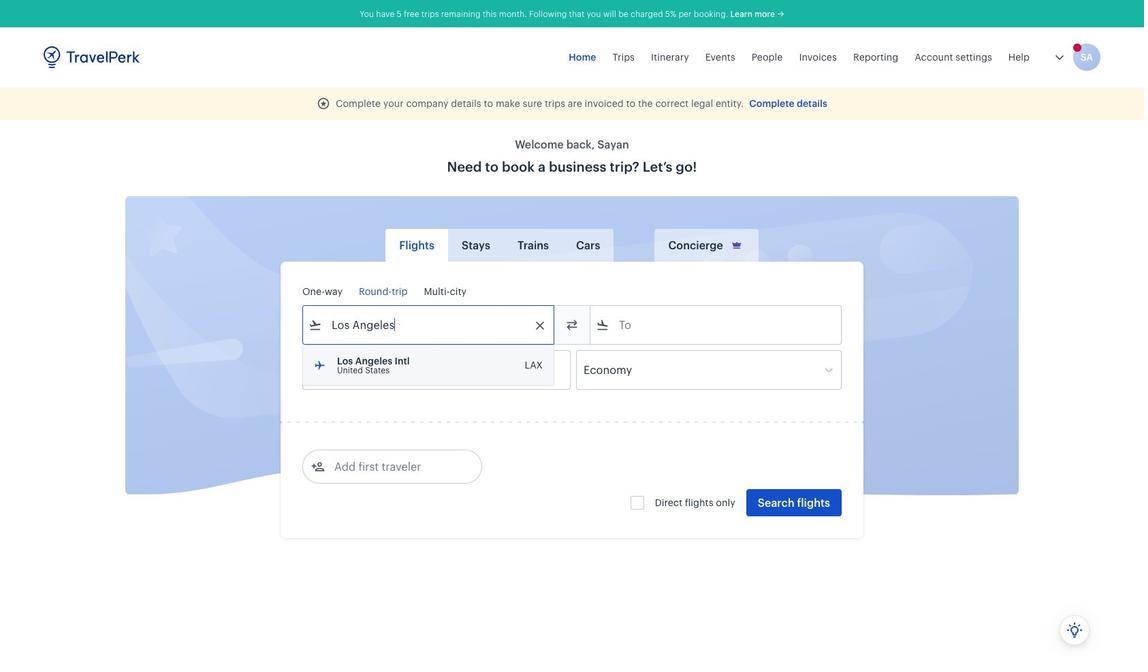 Task type: locate. For each thing, give the bounding box(es) containing it.
From search field
[[322, 314, 536, 336]]



Task type: describe. For each thing, give the bounding box(es) containing it.
Add first traveler search field
[[325, 456, 467, 478]]

To search field
[[610, 314, 824, 336]]

Depart text field
[[322, 351, 393, 389]]

Return text field
[[403, 351, 474, 389]]



